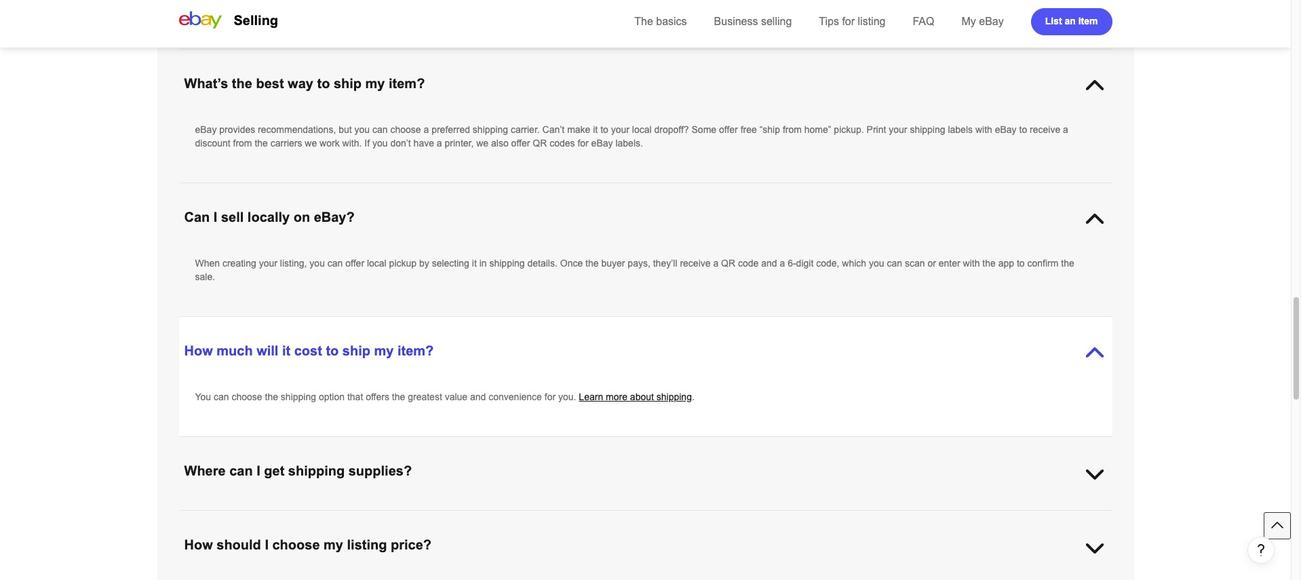 Task type: describe. For each thing, give the bounding box(es) containing it.
the right confirm
[[1062, 258, 1075, 269]]

to right way
[[317, 76, 330, 91]]

you for how
[[195, 392, 211, 402]]

1 vertical spatial my
[[374, 343, 394, 358]]

the basics
[[635, 16, 687, 27]]

can left use
[[214, 512, 229, 523]]

1 vertical spatial or
[[484, 512, 492, 523]]

about
[[630, 392, 654, 402]]

0 horizontal spatial listing
[[347, 538, 387, 552]]

ebay?
[[314, 210, 355, 225]]

once inside when creating your listing, you can offer local pickup by selecting it in shipping details. once the buyer pays, they'll receive a qr code and a 6-digit code, which you can scan or enter with the app to confirm the sale.
[[560, 258, 583, 269]]

0 horizontal spatial once
[[195, 4, 218, 15]]

qr inside when creating your listing, you can offer local pickup by selecting it in shipping details. once the buyer pays, they'll receive a qr code and a 6-digit code, which you can scan or enter with the app to confirm the sale.
[[722, 258, 736, 269]]

it inside ebay provides recommendations, but you can choose a preferred shipping carrier. can't make it to your local dropoff? some offer free "ship from home" pickup. print your shipping labels with ebay to receive a discount from the carriers we work with. if you don't have a printer, we also offer qr codes for ebay labels.
[[593, 124, 598, 135]]

may
[[369, 512, 387, 523]]

some
[[692, 124, 717, 135]]

labels.
[[616, 138, 643, 149]]

business selling
[[714, 16, 792, 27]]

to right "available"
[[860, 512, 868, 523]]

value.
[[456, 4, 481, 15]]

pickup.
[[834, 124, 864, 135]]

how for how much will it cost to ship my item?
[[184, 343, 213, 358]]

1 vertical spatial get
[[495, 512, 508, 523]]

buy
[[915, 512, 931, 523]]

how much will it cost to ship my item?
[[184, 343, 434, 358]]

list
[[1046, 15, 1063, 26]]

the right offers
[[392, 392, 405, 402]]

0 vertical spatial my
[[366, 76, 385, 91]]

which
[[843, 258, 867, 269]]

1 branded from the left
[[728, 512, 763, 523]]

pays,
[[628, 258, 651, 269]]

at
[[447, 512, 455, 523]]

but
[[339, 124, 352, 135]]

app
[[999, 258, 1015, 269]]

shipping left option
[[281, 392, 316, 402]]

choose inside ebay provides recommendations, but you can choose a preferred shipping carrier. can't make it to your local dropoff? some offer free "ship from home" pickup. print your shipping labels with ebay to receive a discount from the carriers we work with. if you don't have a printer, we also offer qr codes for ebay labels.
[[391, 124, 421, 135]]

can
[[184, 210, 210, 225]]

much
[[217, 343, 253, 358]]

they'll
[[653, 258, 678, 269]]

list an item link
[[1031, 8, 1113, 35]]

tips for listing link
[[819, 16, 886, 27]]

how should i choose my listing price?
[[184, 538, 432, 552]]

1 vertical spatial are
[[803, 512, 817, 523]]

cost
[[294, 343, 322, 358]]

dropoff?
[[655, 124, 689, 135]]

what's the best way to ship my item?
[[184, 76, 425, 91]]

2 vertical spatial from
[[558, 512, 577, 523]]

i for can
[[257, 464, 260, 478]]

listings
[[542, 4, 571, 15]]

1 vertical spatial item?
[[398, 343, 434, 358]]

with inside when creating your listing, you can offer local pickup by selecting it in shipping details. once the buyer pays, they'll receive a qr code and a 6-digit code, which you can scan or enter with the app to confirm the sale.
[[963, 258, 980, 269]]

2 horizontal spatial we
[[477, 138, 489, 149]]

make
[[567, 124, 591, 135]]

purchase.
[[870, 512, 912, 523]]

where can i get shipping supplies?
[[184, 464, 412, 478]]

ebay provides recommendations, but you can choose a preferred shipping carrier. can't make it to your local dropoff? some offer free "ship from home" pickup. print your shipping labels with ebay to receive a discount from the carriers we work with. if you don't have a printer, we also offer qr codes for ebay labels.
[[195, 124, 1069, 149]]

your inside when creating your listing, you can offer local pickup by selecting it in shipping details. once the buyer pays, they'll receive a qr code and a 6-digit code, which you can scan or enter with the app to confirm the sale.
[[259, 258, 278, 269]]

have inside ebay provides recommendations, but you can choose a preferred shipping carrier. can't make it to your local dropoff? some offer free "ship from home" pickup. print your shipping labels with ebay to receive a discount from the carriers we work with. if you don't have a printer, we also offer qr codes for ebay labels.
[[414, 138, 434, 149]]

greatest
[[408, 392, 442, 402]]

best
[[256, 76, 284, 91]]

don't
[[391, 138, 411, 149]]

ebay right labels
[[995, 124, 1017, 135]]

touch,
[[675, 512, 701, 523]]

can right where
[[230, 464, 253, 478]]

0 vertical spatial get
[[264, 464, 285, 478]]

2 vertical spatial free
[[511, 512, 527, 523]]

carriers.
[[579, 512, 614, 523]]

faq
[[913, 16, 935, 27]]

listing.
[[843, 4, 869, 15]]

printer,
[[445, 138, 474, 149]]

ebay left labels.
[[592, 138, 613, 149]]

details.
[[528, 258, 558, 269]]

business selling link
[[714, 16, 792, 27]]

2 vertical spatial my
[[324, 538, 343, 552]]

can down much
[[214, 392, 229, 402]]

on
[[294, 210, 310, 225]]

2 horizontal spatial for
[[843, 16, 855, 27]]

selling
[[761, 16, 792, 27]]

listing,
[[280, 258, 307, 269]]

sells,
[[262, 4, 284, 15]]

when creating your listing, you can offer local pickup by selecting it in shipping details. once the buyer pays, they'll receive a qr code and a 6-digit code, which you can scan or enter with the app to confirm the sale.
[[195, 258, 1075, 282]]

can't
[[543, 124, 565, 135]]

2 packaging from the left
[[996, 512, 1039, 523]]

or inside when creating your listing, you can offer local pickup by selecting it in shipping details. once the buyer pays, they'll receive a qr code and a 6-digit code, which you can scan or enter with the app to confirm the sale.
[[928, 258, 937, 269]]

0 horizontal spatial it
[[282, 343, 291, 358]]

labels
[[948, 124, 973, 135]]

each
[[574, 4, 594, 15]]

once your item sells, we generally charge 10-15% of the final value. your first 250 listings each month are free and, after, there's a $0.35 insertion fee per listing.
[[195, 4, 872, 15]]

free for offer
[[741, 124, 757, 135]]

1 horizontal spatial listing
[[858, 16, 886, 27]]

first
[[506, 4, 521, 15]]

you left "may"
[[351, 512, 366, 523]]

2 horizontal spatial offer
[[719, 124, 738, 135]]

after,
[[683, 4, 704, 15]]

digit
[[797, 258, 814, 269]]

receive inside ebay provides recommendations, but you can choose a preferred shipping carrier. can't make it to your local dropoff? some offer free "ship from home" pickup. print your shipping labels with ebay to receive a discount from the carriers we work with. if you don't have a printer, we also offer qr codes for ebay labels.
[[1030, 124, 1061, 135]]

convenience
[[489, 392, 542, 402]]

local inside when creating your listing, you can offer local pickup by selecting it in shipping details. once the buyer pays, they'll receive a qr code and a 6-digit code, which you can scan or enter with the app to confirm the sale.
[[367, 258, 387, 269]]

0 horizontal spatial and
[[470, 392, 486, 402]]

0 horizontal spatial are
[[626, 4, 640, 15]]

i for should
[[265, 538, 269, 552]]

carriers
[[271, 138, 302, 149]]

use
[[232, 512, 247, 523]]

carrier.
[[511, 124, 540, 135]]

can i sell locally on ebay?
[[184, 210, 355, 225]]

the down will at the bottom left
[[265, 392, 278, 402]]

you can use any packaging supplies you may already have at home or get free boxes from carriers. for an added touch, ebay branded supplies are available to purchase. buy ebay branded packaging .
[[195, 512, 1042, 523]]

your
[[484, 4, 503, 15]]

the left best
[[232, 76, 252, 91]]

0 horizontal spatial choose
[[232, 392, 262, 402]]

0 vertical spatial ship
[[334, 76, 362, 91]]

to right make
[[601, 124, 609, 135]]

free for are
[[642, 4, 659, 15]]

item for an
[[1079, 15, 1099, 26]]

creating
[[223, 258, 256, 269]]

1 vertical spatial ship
[[343, 343, 371, 358]]

should
[[217, 538, 261, 552]]

buy ebay branded packaging link
[[915, 512, 1039, 523]]

shipping inside when creating your listing, you can offer local pickup by selecting it in shipping details. once the buyer pays, they'll receive a qr code and a 6-digit code, which you can scan or enter with the app to confirm the sale.
[[490, 258, 525, 269]]

shipping right about
[[657, 392, 692, 402]]

by
[[419, 258, 429, 269]]

0 vertical spatial an
[[1065, 15, 1076, 26]]

fee
[[810, 4, 824, 15]]

value
[[445, 392, 468, 402]]



Task type: locate. For each thing, give the bounding box(es) containing it.
you can choose the shipping option that offers the greatest value and convenience for you. learn more about shipping .
[[195, 392, 695, 402]]

0 vertical spatial i
[[214, 210, 217, 225]]

0 horizontal spatial offer
[[346, 258, 365, 269]]

ebay right "buy"
[[934, 512, 955, 523]]

0 vertical spatial it
[[593, 124, 598, 135]]

with
[[976, 124, 993, 135], [963, 258, 980, 269]]

get up any
[[264, 464, 285, 478]]

there's
[[706, 4, 735, 15]]

buyer
[[602, 258, 625, 269]]

ship up but
[[334, 76, 362, 91]]

item right the list at the right of the page
[[1079, 15, 1099, 26]]

i up any
[[257, 464, 260, 478]]

boxes
[[530, 512, 555, 523]]

2 horizontal spatial it
[[593, 124, 598, 135]]

and inside when creating your listing, you can offer local pickup by selecting it in shipping details. once the buyer pays, they'll receive a qr code and a 6-digit code, which you can scan or enter with the app to confirm the sale.
[[762, 258, 778, 269]]

get right home
[[495, 512, 508, 523]]

shipping up also at the top of page
[[473, 124, 508, 135]]

0 vertical spatial for
[[843, 16, 855, 27]]

1 vertical spatial choose
[[232, 392, 262, 402]]

1 horizontal spatial get
[[495, 512, 508, 523]]

a
[[737, 4, 743, 15], [424, 124, 429, 135], [1064, 124, 1069, 135], [437, 138, 442, 149], [714, 258, 719, 269], [780, 258, 785, 269]]

we right sells,
[[286, 4, 299, 15]]

1 vertical spatial i
[[257, 464, 260, 478]]

have
[[414, 138, 434, 149], [424, 512, 444, 523]]

listing down listing.
[[858, 16, 886, 27]]

it inside when creating your listing, you can offer local pickup by selecting it in shipping details. once the buyer pays, they'll receive a qr code and a 6-digit code, which you can scan or enter with the app to confirm the sale.
[[472, 258, 477, 269]]

ship up 'that'
[[343, 343, 371, 358]]

2 vertical spatial choose
[[272, 538, 320, 552]]

are left "available"
[[803, 512, 817, 523]]

and,
[[662, 4, 680, 15]]

from right "ship
[[783, 124, 802, 135]]

1 vertical spatial offer
[[511, 138, 530, 149]]

offer inside when creating your listing, you can offer local pickup by selecting it in shipping details. once the buyer pays, they'll receive a qr code and a 6-digit code, which you can scan or enter with the app to confirm the sale.
[[346, 258, 365, 269]]

shipping right "in"
[[490, 258, 525, 269]]

to right labels
[[1020, 124, 1028, 135]]

free left "ship
[[741, 124, 757, 135]]

i left sell
[[214, 210, 217, 225]]

1 horizontal spatial branded
[[958, 512, 993, 523]]

0 horizontal spatial get
[[264, 464, 285, 478]]

your up labels.
[[611, 124, 630, 135]]

the left app
[[983, 258, 996, 269]]

choose down much
[[232, 392, 262, 402]]

to right app
[[1017, 258, 1025, 269]]

item
[[242, 4, 260, 15], [1079, 15, 1099, 26]]

it
[[593, 124, 598, 135], [472, 258, 477, 269], [282, 343, 291, 358]]

10-
[[374, 4, 388, 15]]

supplies left "available"
[[766, 512, 801, 523]]

1 horizontal spatial from
[[558, 512, 577, 523]]

1 horizontal spatial we
[[305, 138, 317, 149]]

your left listing,
[[259, 258, 278, 269]]

offer
[[719, 124, 738, 135], [511, 138, 530, 149], [346, 258, 365, 269]]

item left sells,
[[242, 4, 260, 15]]

get
[[264, 464, 285, 478], [495, 512, 508, 523]]

2 horizontal spatial free
[[741, 124, 757, 135]]

0 vertical spatial .
[[692, 392, 695, 402]]

qr left code
[[722, 258, 736, 269]]

work
[[320, 138, 340, 149]]

with right 'enter'
[[963, 258, 980, 269]]

0 vertical spatial from
[[783, 124, 802, 135]]

0 vertical spatial free
[[642, 4, 659, 15]]

6-
[[788, 258, 797, 269]]

listing down "may"
[[347, 538, 387, 552]]

are up the
[[626, 4, 640, 15]]

ebay
[[980, 16, 1004, 27], [195, 124, 217, 135], [995, 124, 1017, 135], [592, 138, 613, 149], [704, 512, 726, 523], [934, 512, 955, 523]]

branded right "touch,"
[[728, 512, 763, 523]]

more
[[606, 392, 628, 402]]

1 horizontal spatial i
[[257, 464, 260, 478]]

0 vertical spatial receive
[[1030, 124, 1061, 135]]

0 horizontal spatial local
[[367, 258, 387, 269]]

free left boxes
[[511, 512, 527, 523]]

1 how from the top
[[184, 343, 213, 358]]

supplies?
[[349, 464, 412, 478]]

listing
[[858, 16, 886, 27], [347, 538, 387, 552]]

0 horizontal spatial for
[[545, 392, 556, 402]]

2 vertical spatial offer
[[346, 258, 365, 269]]

scan
[[905, 258, 925, 269]]

discount
[[195, 138, 231, 149]]

for inside ebay provides recommendations, but you can choose a preferred shipping carrier. can't make it to your local dropoff? some offer free "ship from home" pickup. print your shipping labels with ebay to receive a discount from the carriers we work with. if you don't have a printer, we also offer qr codes for ebay labels.
[[578, 138, 589, 149]]

1 vertical spatial how
[[184, 538, 213, 552]]

supplies
[[314, 512, 349, 523], [766, 512, 801, 523]]

2 vertical spatial i
[[265, 538, 269, 552]]

2 branded from the left
[[958, 512, 993, 523]]

item? up the greatest
[[398, 343, 434, 358]]

1 horizontal spatial local
[[632, 124, 652, 135]]

1 horizontal spatial and
[[762, 258, 778, 269]]

price?
[[391, 538, 432, 552]]

code
[[738, 258, 759, 269]]

it left "in"
[[472, 258, 477, 269]]

an right for
[[633, 512, 644, 523]]

"ship
[[760, 124, 781, 135]]

you up if
[[355, 124, 370, 135]]

shipping left labels
[[910, 124, 946, 135]]

1 vertical spatial it
[[472, 258, 477, 269]]

1 horizontal spatial item
[[1079, 15, 1099, 26]]

the basics link
[[635, 16, 687, 27]]

selecting
[[432, 258, 470, 269]]

offers
[[366, 392, 390, 402]]

1 vertical spatial an
[[633, 512, 644, 523]]

pickup
[[389, 258, 417, 269]]

sale.
[[195, 271, 215, 282]]

0 vertical spatial are
[[626, 4, 640, 15]]

ebay right my on the right
[[980, 16, 1004, 27]]

ebay right "touch,"
[[704, 512, 726, 523]]

1 vertical spatial from
[[233, 138, 252, 149]]

0 vertical spatial qr
[[533, 138, 547, 149]]

home
[[457, 512, 481, 523]]

help, opens dialogs image
[[1255, 544, 1269, 557]]

receive inside when creating your listing, you can offer local pickup by selecting it in shipping details. once the buyer pays, they'll receive a qr code and a 6-digit code, which you can scan or enter with the app to confirm the sale.
[[680, 258, 711, 269]]

and right value
[[470, 392, 486, 402]]

available
[[820, 512, 857, 523]]

1 vertical spatial have
[[424, 512, 444, 523]]

from right boxes
[[558, 512, 577, 523]]

once left selling
[[195, 4, 218, 15]]

1 horizontal spatial receive
[[1030, 124, 1061, 135]]

0 horizontal spatial receive
[[680, 258, 711, 269]]

can left "scan"
[[887, 258, 903, 269]]

1 packaging from the left
[[268, 512, 311, 523]]

0 vertical spatial offer
[[719, 124, 738, 135]]

how left much
[[184, 343, 213, 358]]

0 vertical spatial or
[[928, 258, 937, 269]]

1 vertical spatial qr
[[722, 258, 736, 269]]

can right listing,
[[328, 258, 343, 269]]

or right "scan"
[[928, 258, 937, 269]]

choose
[[391, 124, 421, 135], [232, 392, 262, 402], [272, 538, 320, 552]]

0 vertical spatial have
[[414, 138, 434, 149]]

it right will at the bottom left
[[282, 343, 291, 358]]

for down listing.
[[843, 16, 855, 27]]

0 horizontal spatial an
[[633, 512, 644, 523]]

with right labels
[[976, 124, 993, 135]]

your right print
[[889, 124, 908, 135]]

for down make
[[578, 138, 589, 149]]

0 horizontal spatial item
[[242, 4, 260, 15]]

can
[[373, 124, 388, 135], [328, 258, 343, 269], [887, 258, 903, 269], [214, 392, 229, 402], [230, 464, 253, 478], [214, 512, 229, 523]]

2 horizontal spatial choose
[[391, 124, 421, 135]]

insertion
[[772, 4, 808, 15]]

1 vertical spatial once
[[560, 258, 583, 269]]

or right home
[[484, 512, 492, 523]]

you for where
[[195, 512, 211, 523]]

my ebay link
[[962, 16, 1004, 27]]

month
[[597, 4, 623, 15]]

item for your
[[242, 4, 260, 15]]

1 you from the top
[[195, 392, 211, 402]]

1 vertical spatial receive
[[680, 258, 711, 269]]

to inside when creating your listing, you can offer local pickup by selecting it in shipping details. once the buyer pays, they'll receive a qr code and a 6-digit code, which you can scan or enter with the app to confirm the sale.
[[1017, 258, 1025, 269]]

have right don't
[[414, 138, 434, 149]]

0 vertical spatial once
[[195, 4, 218, 15]]

option
[[319, 392, 345, 402]]

ebay up discount
[[195, 124, 217, 135]]

learn more about shipping link
[[579, 392, 692, 402]]

0 horizontal spatial free
[[511, 512, 527, 523]]

charge
[[342, 4, 372, 15]]

0 vertical spatial how
[[184, 343, 213, 358]]

with inside ebay provides recommendations, but you can choose a preferred shipping carrier. can't make it to your local dropoff? some offer free "ship from home" pickup. print your shipping labels with ebay to receive a discount from the carriers we work with. if you don't have a printer, we also offer qr codes for ebay labels.
[[976, 124, 993, 135]]

where
[[184, 464, 226, 478]]

local up labels.
[[632, 124, 652, 135]]

1 horizontal spatial offer
[[511, 138, 530, 149]]

2 vertical spatial for
[[545, 392, 556, 402]]

offer down carrier.
[[511, 138, 530, 149]]

0 vertical spatial local
[[632, 124, 652, 135]]

item? up don't
[[389, 76, 425, 91]]

free up the
[[642, 4, 659, 15]]

for
[[616, 512, 631, 523]]

tips for listing
[[819, 16, 886, 27]]

receive
[[1030, 124, 1061, 135], [680, 258, 711, 269]]

i right should
[[265, 538, 269, 552]]

the left carriers
[[255, 138, 268, 149]]

way
[[288, 76, 314, 91]]

0 horizontal spatial we
[[286, 4, 299, 15]]

1 vertical spatial free
[[741, 124, 757, 135]]

0 vertical spatial you
[[195, 392, 211, 402]]

or
[[928, 258, 937, 269], [484, 512, 492, 523]]

what's
[[184, 76, 228, 91]]

the
[[635, 16, 653, 27]]

1 vertical spatial you
[[195, 512, 211, 523]]

how for how should i choose my listing price?
[[184, 538, 213, 552]]

and
[[762, 258, 778, 269], [470, 392, 486, 402]]

list an item
[[1046, 15, 1099, 26]]

the
[[420, 4, 433, 15], [232, 76, 252, 91], [255, 138, 268, 149], [586, 258, 599, 269], [983, 258, 996, 269], [1062, 258, 1075, 269], [265, 392, 278, 402], [392, 392, 405, 402]]

0 vertical spatial with
[[976, 124, 993, 135]]

once right "details."
[[560, 258, 583, 269]]

recommendations,
[[258, 124, 336, 135]]

free inside ebay provides recommendations, but you can choose a preferred shipping carrier. can't make it to your local dropoff? some offer free "ship from home" pickup. print your shipping labels with ebay to receive a discount from the carriers we work with. if you don't have a printer, we also offer qr codes for ebay labels.
[[741, 124, 757, 135]]

1 horizontal spatial once
[[560, 258, 583, 269]]

and right code
[[762, 258, 778, 269]]

1 vertical spatial and
[[470, 392, 486, 402]]

supplies up the "how should i choose my listing price?"
[[314, 512, 349, 523]]

0 horizontal spatial qr
[[533, 138, 547, 149]]

1 vertical spatial local
[[367, 258, 387, 269]]

that
[[347, 392, 363, 402]]

basics
[[656, 16, 687, 27]]

for left you. in the left bottom of the page
[[545, 392, 556, 402]]

also
[[491, 138, 509, 149]]

offer left the pickup
[[346, 258, 365, 269]]

1 horizontal spatial .
[[1039, 512, 1042, 523]]

2 horizontal spatial i
[[265, 538, 269, 552]]

your left sells,
[[220, 4, 239, 15]]

my
[[962, 16, 977, 27]]

how
[[184, 343, 213, 358], [184, 538, 213, 552]]

0 horizontal spatial .
[[692, 392, 695, 402]]

1 vertical spatial with
[[963, 258, 980, 269]]

2 you from the top
[[195, 512, 211, 523]]

1 horizontal spatial qr
[[722, 258, 736, 269]]

0 horizontal spatial i
[[214, 210, 217, 225]]

2 vertical spatial it
[[282, 343, 291, 358]]

qr inside ebay provides recommendations, but you can choose a preferred shipping carrier. can't make it to your local dropoff? some offer free "ship from home" pickup. print your shipping labels with ebay to receive a discount from the carriers we work with. if you don't have a printer, we also offer qr codes for ebay labels.
[[533, 138, 547, 149]]

the inside ebay provides recommendations, but you can choose a preferred shipping carrier. can't make it to your local dropoff? some offer free "ship from home" pickup. print your shipping labels with ebay to receive a discount from the carriers we work with. if you don't have a printer, we also offer qr codes for ebay labels.
[[255, 138, 268, 149]]

print
[[867, 124, 887, 135]]

1 horizontal spatial are
[[803, 512, 817, 523]]

how left should
[[184, 538, 213, 552]]

the left buyer
[[586, 258, 599, 269]]

0 vertical spatial and
[[762, 258, 778, 269]]

when
[[195, 258, 220, 269]]

any
[[250, 512, 265, 523]]

1 vertical spatial .
[[1039, 512, 1042, 523]]

local left the pickup
[[367, 258, 387, 269]]

provides
[[219, 124, 255, 135]]

the right of
[[420, 4, 433, 15]]

added
[[646, 512, 673, 523]]

1 supplies from the left
[[314, 512, 349, 523]]

from down provides
[[233, 138, 252, 149]]

business
[[714, 16, 758, 27]]

1 vertical spatial for
[[578, 138, 589, 149]]

choose up don't
[[391, 124, 421, 135]]

for
[[843, 16, 855, 27], [578, 138, 589, 149], [545, 392, 556, 402]]

local inside ebay provides recommendations, but you can choose a preferred shipping carrier. can't make it to your local dropoff? some offer free "ship from home" pickup. print your shipping labels with ebay to receive a discount from the carriers we work with. if you don't have a printer, we also offer qr codes for ebay labels.
[[632, 124, 652, 135]]

1 horizontal spatial it
[[472, 258, 477, 269]]

preferred
[[432, 124, 470, 135]]

0 horizontal spatial branded
[[728, 512, 763, 523]]

you right listing,
[[310, 258, 325, 269]]

have left at on the left of the page
[[424, 512, 444, 523]]

branded
[[728, 512, 763, 523], [958, 512, 993, 523]]

1 horizontal spatial choose
[[272, 538, 320, 552]]

branded right "buy"
[[958, 512, 993, 523]]

to right 'cost'
[[326, 343, 339, 358]]

can inside ebay provides recommendations, but you can choose a preferred shipping carrier. can't make it to your local dropoff? some offer free "ship from home" pickup. print your shipping labels with ebay to receive a discount from the carriers we work with. if you don't have a printer, we also offer qr codes for ebay labels.
[[373, 124, 388, 135]]

an right the list at the right of the page
[[1065, 15, 1076, 26]]

offer right the some on the right of the page
[[719, 124, 738, 135]]

0 vertical spatial listing
[[858, 16, 886, 27]]

shipping left supplies? on the left of the page
[[288, 464, 345, 478]]

you right if
[[373, 138, 388, 149]]

2 how from the top
[[184, 538, 213, 552]]

it right make
[[593, 124, 598, 135]]

shipping
[[473, 124, 508, 135], [910, 124, 946, 135], [490, 258, 525, 269], [281, 392, 316, 402], [657, 392, 692, 402], [288, 464, 345, 478]]

2 horizontal spatial from
[[783, 124, 802, 135]]

2 supplies from the left
[[766, 512, 801, 523]]

final
[[436, 4, 453, 15]]

we left work
[[305, 138, 317, 149]]

once
[[195, 4, 218, 15], [560, 258, 583, 269]]

0 vertical spatial item?
[[389, 76, 425, 91]]

home"
[[805, 124, 832, 135]]

we left also at the top of page
[[477, 138, 489, 149]]

.
[[692, 392, 695, 402], [1039, 512, 1042, 523]]

qr
[[533, 138, 547, 149], [722, 258, 736, 269]]

0 horizontal spatial from
[[233, 138, 252, 149]]

0 horizontal spatial supplies
[[314, 512, 349, 523]]

confirm
[[1028, 258, 1059, 269]]

choose right should
[[272, 538, 320, 552]]

codes
[[550, 138, 575, 149]]

qr down can't
[[533, 138, 547, 149]]

you right which
[[869, 258, 885, 269]]

can right but
[[373, 124, 388, 135]]

$0.35
[[745, 4, 769, 15]]

1 vertical spatial listing
[[347, 538, 387, 552]]

with.
[[342, 138, 362, 149]]



Task type: vqa. For each thing, say whether or not it's contained in the screenshot.
Default
no



